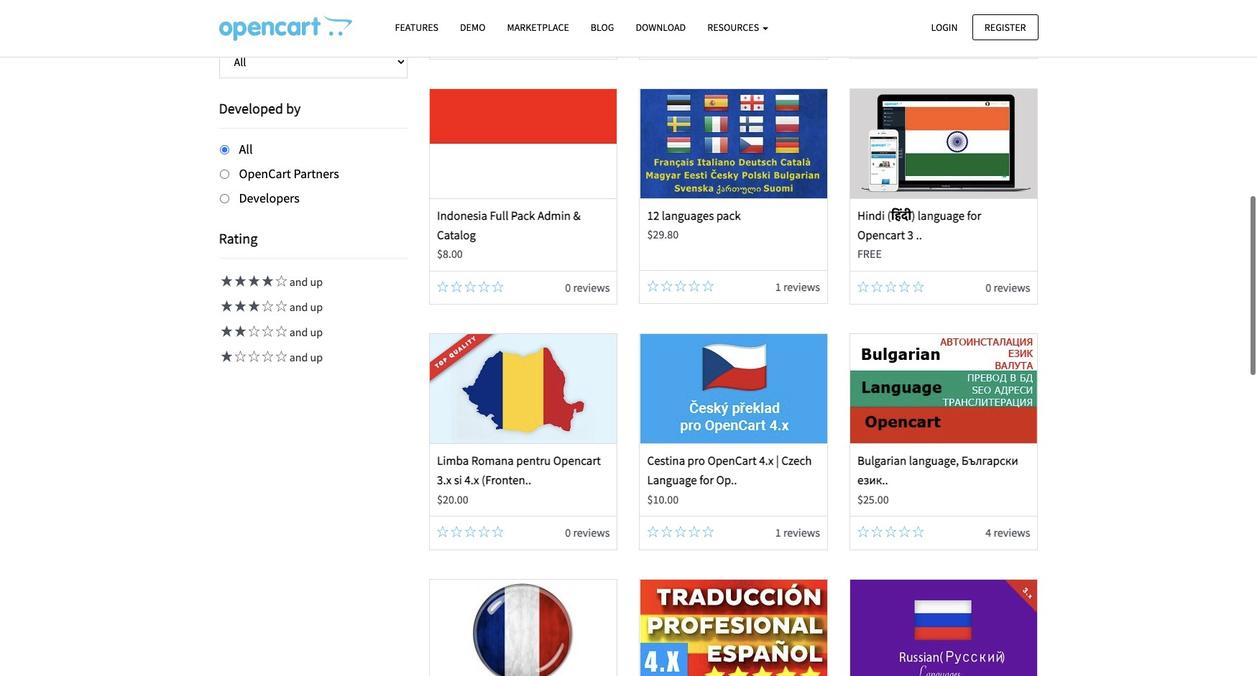 Task type: vqa. For each thing, say whether or not it's contained in the screenshot.


Task type: describe. For each thing, give the bounding box(es) containing it.
indonesia full pack admin & catalog image
[[430, 89, 617, 198]]

resources link
[[697, 15, 779, 40]]

register
[[985, 20, 1026, 33]]

features link
[[384, 15, 449, 40]]

$10.00
[[647, 492, 679, 507]]

romana
[[471, 453, 514, 469]]

and up for second and up link from the bottom of the page
[[287, 325, 323, 340]]

hindi
[[858, 207, 885, 223]]

limba
[[437, 453, 469, 469]]

0 for indonesia full pack admin & catalog
[[565, 280, 571, 294]]

catalog
[[437, 227, 476, 243]]

0 reviews for limba romana pentru opencart 3.x si 4.x (fronten..
[[565, 526, 610, 540]]

4 up from the top
[[310, 350, 323, 365]]

reviews for 3.x
[[573, 526, 610, 540]]

hindi (हिंदी) language for opencart 3 .. image
[[851, 89, 1038, 198]]

1 and up link from the top
[[219, 275, 323, 289]]

all
[[239, 141, 253, 157]]

indonesia
[[437, 207, 487, 223]]

czech
[[782, 453, 812, 469]]

cestina pro opencart 4.x | czech language for op.. $10.00
[[647, 453, 812, 507]]

languages
[[662, 207, 714, 223]]

bulgarian
[[858, 453, 907, 469]]

$20.00
[[437, 492, 469, 507]]

indonesia full pack admin & catalog $8.00
[[437, 207, 581, 261]]

reviews for |
[[784, 526, 820, 540]]

|
[[776, 453, 779, 469]]

0 for limba romana pentru opencart 3.x si 4.x (fronten..
[[565, 526, 571, 540]]

language
[[647, 473, 697, 488]]

by
[[286, 99, 301, 117]]

bulgarian language, български език.. link
[[858, 453, 1019, 488]]

(fronten..
[[482, 473, 531, 488]]

0 reviews for hindi (हिंदी) language for opencart 3 ..
[[986, 280, 1031, 294]]

3 up from the top
[[310, 325, 323, 340]]

demo
[[460, 21, 486, 34]]

and up for 4th and up link from the bottom
[[287, 275, 323, 289]]

developed by
[[219, 99, 301, 117]]

hindi (हिंदी) language for opencart 3 .. free
[[858, 207, 982, 261]]

4 and up link from the top
[[219, 350, 323, 365]]

1 for cestina pro opencart 4.x | czech language for op..
[[776, 526, 781, 540]]

opencart for opencart partners
[[239, 165, 291, 182]]

demo link
[[449, 15, 496, 40]]

and up for first and up link from the bottom
[[287, 350, 323, 365]]

and for second and up link
[[290, 300, 308, 314]]

български
[[962, 453, 1019, 469]]

developed
[[219, 99, 283, 117]]

12
[[647, 207, 660, 223]]

opencart version
[[219, 5, 324, 23]]

opencart inside the hindi (हिंदी) language for opencart 3 .. free
[[858, 227, 905, 243]]

si
[[454, 473, 462, 488]]

download link
[[625, 15, 697, 40]]

blog
[[591, 21, 614, 34]]

reviews for &
[[573, 280, 610, 294]]

rating
[[219, 230, 258, 248]]

opencart inside cestina pro opencart 4.x | czech language for op.. $10.00
[[708, 453, 757, 469]]

cestina pro opencart 4.x | czech language for op.. link
[[647, 453, 812, 488]]

език..
[[858, 473, 888, 488]]

3.x
[[437, 473, 452, 488]]

opencart partners
[[239, 165, 339, 182]]

3
[[908, 227, 914, 243]]

1 reviews for cestina pro opencart 4.x | czech language for op..
[[776, 526, 820, 540]]

language,
[[909, 453, 959, 469]]

and for first and up link from the bottom
[[290, 350, 308, 365]]

download
[[636, 21, 686, 34]]



Task type: locate. For each thing, give the bounding box(es) containing it.
indonesia full pack admin & catalog link
[[437, 207, 581, 243]]

op..
[[716, 473, 737, 488]]

bulgarian language,  български език.. image
[[851, 334, 1038, 444]]

1 vertical spatial for
[[700, 473, 714, 488]]

1 vertical spatial 1
[[776, 526, 781, 540]]

pack
[[511, 207, 535, 223]]

0 vertical spatial 1 reviews
[[776, 279, 820, 294]]

0 horizontal spatial opencart
[[553, 453, 601, 469]]

for left op.. at right bottom
[[700, 473, 714, 488]]

full
[[490, 207, 509, 223]]

admin
[[538, 207, 571, 223]]

limba romana pentru opencart 3.x si 4.x (fronten.. $20.00
[[437, 453, 601, 507]]

reviews
[[994, 34, 1031, 48], [784, 279, 820, 294], [573, 280, 610, 294], [994, 280, 1031, 294], [573, 526, 610, 540], [784, 526, 820, 540], [994, 526, 1031, 540]]

star light image
[[219, 276, 233, 287], [219, 301, 233, 312], [246, 301, 260, 312], [219, 326, 233, 337], [219, 351, 233, 363]]

None radio
[[220, 145, 229, 155]]

4 reviews
[[986, 526, 1031, 540]]

cestina
[[647, 453, 685, 469]]

1 up from the top
[[310, 275, 323, 289]]

hindi (हिंदी) language for opencart 3 .. link
[[858, 207, 982, 243]]

3 and from the top
[[290, 325, 308, 340]]

for
[[967, 207, 982, 223], [700, 473, 714, 488]]

1 1 from the top
[[776, 279, 781, 294]]

1 horizontal spatial opencart
[[858, 227, 905, 243]]

marketplace link
[[496, 15, 580, 40]]

opencart inside limba romana pentru opencart 3.x si 4.x (fronten.. $20.00
[[553, 453, 601, 469]]

$8.00
[[437, 247, 463, 261]]

0 vertical spatial opencart
[[858, 227, 905, 243]]

for right language
[[967, 207, 982, 223]]

for inside the hindi (हिंदी) language for opencart 3 .. free
[[967, 207, 982, 223]]

features
[[395, 21, 439, 34]]

0 horizontal spatial 4.x
[[465, 473, 479, 488]]

1 vertical spatial opencart
[[553, 453, 601, 469]]

12 languages pack link
[[647, 207, 741, 223]]

2 and up link from the top
[[219, 300, 323, 314]]

version
[[280, 5, 324, 23]]

2 vertical spatial opencart
[[708, 453, 757, 469]]

star light image
[[233, 276, 246, 287], [246, 276, 260, 287], [260, 276, 274, 287], [233, 301, 246, 312], [233, 326, 246, 337]]

reviews for $25.00
[[994, 526, 1031, 540]]

..
[[916, 227, 922, 243]]

2 1 reviews from the top
[[776, 526, 820, 540]]

$25.00
[[858, 492, 889, 507]]

limba romana pentru opencart 3.x si 4.x (fronten.. image
[[430, 334, 617, 444]]

star light o image
[[647, 280, 659, 292], [661, 280, 673, 292], [675, 280, 687, 292], [689, 280, 700, 292], [437, 281, 449, 292], [479, 281, 490, 292], [492, 281, 504, 292], [885, 281, 897, 292], [246, 326, 260, 337], [274, 351, 287, 363], [437, 526, 449, 538], [465, 526, 476, 538], [661, 526, 673, 538], [675, 526, 687, 538], [689, 526, 700, 538], [703, 526, 714, 538], [871, 526, 883, 538], [885, 526, 897, 538]]

pentru
[[516, 453, 551, 469]]

reviews for opencart
[[994, 280, 1031, 294]]

0 vertical spatial 4.x
[[759, 453, 774, 469]]

and
[[290, 275, 308, 289], [290, 300, 308, 314], [290, 325, 308, 340], [290, 350, 308, 365]]

4.x left |
[[759, 453, 774, 469]]

opencart right pentru
[[553, 453, 601, 469]]

developers
[[239, 190, 300, 206]]

opencart down hindi at the top right of the page
[[858, 227, 905, 243]]

1 and up from the top
[[287, 275, 323, 289]]

4
[[986, 526, 992, 540]]

0 reviews for indonesia full pack admin & catalog
[[565, 280, 610, 294]]

3 and up from the top
[[287, 325, 323, 340]]

marketplace
[[507, 21, 569, 34]]

1 horizontal spatial 4.x
[[759, 453, 774, 469]]

up
[[310, 275, 323, 289], [310, 300, 323, 314], [310, 325, 323, 340], [310, 350, 323, 365]]

4 and up from the top
[[287, 350, 323, 365]]

russian(русский) languages opencart 3 image
[[851, 580, 1038, 677]]

2 1 from the top
[[776, 526, 781, 540]]

4 and from the top
[[290, 350, 308, 365]]

12 languages pack image
[[640, 89, 827, 198]]

4.x
[[759, 453, 774, 469], [465, 473, 479, 488]]

login
[[931, 20, 958, 33]]

opencart up the 'developers'
[[239, 165, 291, 182]]

and for second and up link from the bottom of the page
[[290, 325, 308, 340]]

3 and up link from the top
[[219, 325, 323, 340]]

1 reviews for 12 languages pack
[[776, 279, 820, 294]]

spanish 4.x | n. 1 en ventas image
[[640, 580, 827, 677]]

1 vertical spatial 1 reviews
[[776, 526, 820, 540]]

1 and from the top
[[290, 275, 308, 289]]

0 for hindi (हिंदी) language for opencart 3 ..
[[986, 280, 992, 294]]

pack
[[717, 207, 741, 223]]

1 reviews
[[776, 279, 820, 294], [776, 526, 820, 540]]

cestina pro opencart 4.x | czech language for op.. image
[[640, 334, 827, 444]]

4.x right si
[[465, 473, 479, 488]]

1
[[776, 279, 781, 294], [776, 526, 781, 540]]

opencart for opencart version
[[219, 5, 277, 23]]

blog link
[[580, 15, 625, 40]]

1 vertical spatial opencart
[[239, 165, 291, 182]]

opencart language  extensions image
[[219, 15, 352, 41]]

register link
[[973, 14, 1039, 40]]

pro
[[688, 453, 705, 469]]

limba romana pentru opencart 3.x si 4.x (fronten.. link
[[437, 453, 601, 488]]

2 up from the top
[[310, 300, 323, 314]]

bulgarian language, български език.. $25.00
[[858, 453, 1019, 507]]

for inside cestina pro opencart 4.x | czech language for op.. $10.00
[[700, 473, 714, 488]]

opencart
[[858, 227, 905, 243], [553, 453, 601, 469]]

(हिंदी)
[[888, 207, 915, 223]]

0 vertical spatial 1
[[776, 279, 781, 294]]

resources
[[708, 21, 761, 34]]

$29.80
[[647, 227, 679, 241]]

2 and from the top
[[290, 300, 308, 314]]

opencart up op.. at right bottom
[[708, 453, 757, 469]]

12 languages pack $29.80
[[647, 207, 741, 241]]

opencart
[[219, 5, 277, 23], [239, 165, 291, 182], [708, 453, 757, 469]]

2 and up from the top
[[287, 300, 323, 314]]

and up link
[[219, 275, 323, 289], [219, 300, 323, 314], [219, 325, 323, 340], [219, 350, 323, 365]]

français | french professional language pack op.. image
[[430, 580, 617, 677]]

1 for 12 languages pack
[[776, 279, 781, 294]]

0 vertical spatial for
[[967, 207, 982, 223]]

and up
[[287, 275, 323, 289], [287, 300, 323, 314], [287, 325, 323, 340], [287, 350, 323, 365]]

0 horizontal spatial for
[[700, 473, 714, 488]]

1 1 reviews from the top
[[776, 279, 820, 294]]

1 vertical spatial 4.x
[[465, 473, 479, 488]]

free
[[858, 247, 882, 261]]

0 vertical spatial opencart
[[219, 5, 277, 23]]

login link
[[919, 14, 970, 40]]

opencart left version on the left of the page
[[219, 5, 277, 23]]

4.x inside cestina pro opencart 4.x | czech language for op.. $10.00
[[759, 453, 774, 469]]

star light o image
[[274, 276, 287, 287], [703, 280, 714, 292], [451, 281, 462, 292], [465, 281, 476, 292], [858, 281, 869, 292], [871, 281, 883, 292], [899, 281, 911, 292], [913, 281, 924, 292], [260, 301, 274, 312], [274, 301, 287, 312], [260, 326, 274, 337], [274, 326, 287, 337], [233, 351, 246, 363], [246, 351, 260, 363], [260, 351, 274, 363], [451, 526, 462, 538], [479, 526, 490, 538], [492, 526, 504, 538], [647, 526, 659, 538], [858, 526, 869, 538], [899, 526, 911, 538], [913, 526, 924, 538]]

1 horizontal spatial for
[[967, 207, 982, 223]]

and for 4th and up link from the bottom
[[290, 275, 308, 289]]

4.x inside limba romana pentru opencart 3.x si 4.x (fronten.. $20.00
[[465, 473, 479, 488]]

partners
[[294, 165, 339, 182]]

0
[[986, 34, 992, 48], [565, 280, 571, 294], [986, 280, 992, 294], [565, 526, 571, 540]]

0 reviews
[[986, 34, 1031, 48], [565, 280, 610, 294], [986, 280, 1031, 294], [565, 526, 610, 540]]

and up for second and up link
[[287, 300, 323, 314]]

None radio
[[220, 170, 229, 179], [220, 194, 229, 203], [220, 170, 229, 179], [220, 194, 229, 203]]

&
[[573, 207, 581, 223]]

language
[[918, 207, 965, 223]]



